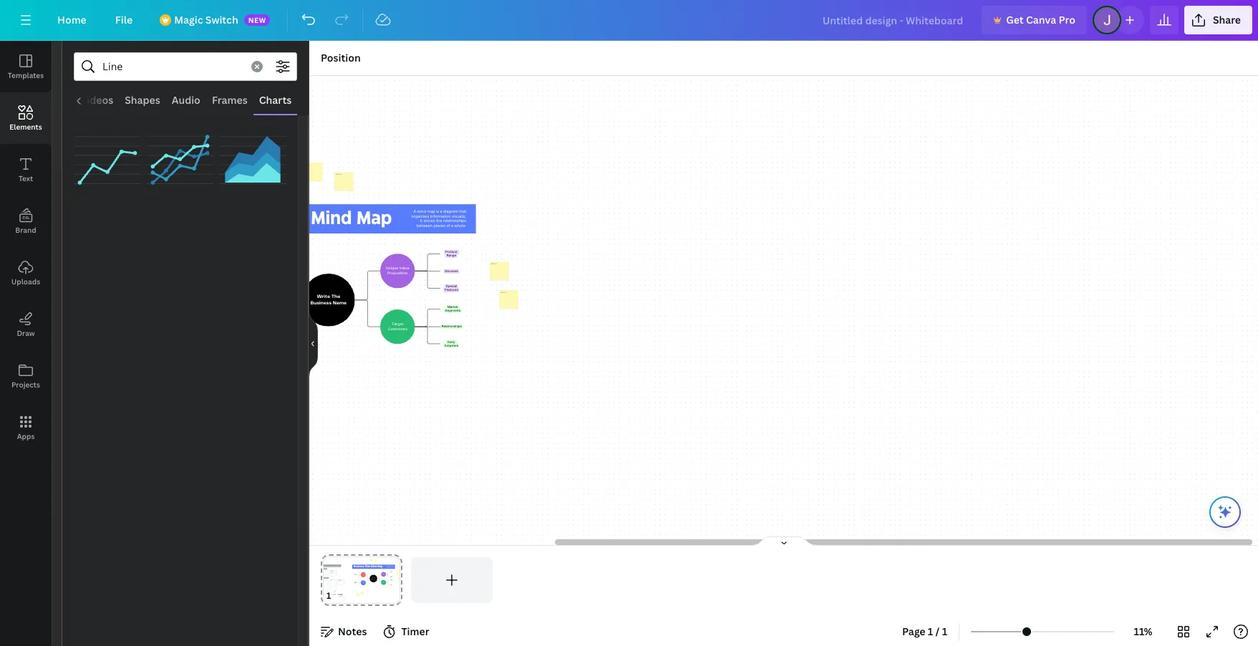 Task type: describe. For each thing, give the bounding box(es) containing it.
1 1 from the left
[[928, 625, 934, 638]]

it
[[420, 218, 422, 223]]

the
[[436, 218, 442, 223]]

share button
[[1185, 6, 1253, 34]]

hide image
[[309, 309, 318, 378]]

uploads
[[11, 277, 40, 287]]

notes
[[338, 625, 367, 638]]

features
[[445, 288, 458, 291]]

organizes
[[411, 214, 429, 218]]

product
[[445, 250, 457, 253]]

shapes button
[[119, 87, 166, 114]]

elements
[[10, 122, 42, 132]]

that
[[459, 209, 466, 213]]

position button
[[315, 47, 367, 69]]

a mind map is a diagram that organizes information visually. it shows the relationships between pieces of a whole.
[[411, 209, 466, 228]]

relationships
[[442, 325, 462, 328]]

a
[[413, 209, 416, 213]]

text button
[[0, 144, 52, 196]]

frames button
[[206, 87, 253, 114]]

templates
[[8, 70, 44, 80]]

draw
[[17, 328, 35, 338]]

adopters
[[444, 344, 458, 347]]

magic
[[174, 13, 203, 27]]

get canva pro button
[[982, 6, 1087, 34]]

brand
[[15, 225, 36, 235]]

Search elements search field
[[102, 53, 243, 80]]

pieces
[[433, 223, 445, 228]]

market segments
[[445, 306, 460, 312]]

side panel tab list
[[0, 41, 52, 453]]

timer button
[[379, 620, 435, 643]]

notes button
[[315, 620, 373, 643]]

whole.
[[454, 223, 466, 228]]

canva
[[1026, 13, 1057, 27]]

early
[[447, 340, 455, 343]]

position
[[321, 51, 361, 64]]

1 horizontal spatial a
[[451, 223, 453, 228]]

range
[[446, 254, 456, 257]]

visually.
[[452, 214, 466, 218]]

home link
[[46, 6, 98, 34]]

projects button
[[0, 350, 52, 402]]

uploads button
[[0, 247, 52, 299]]

0 vertical spatial a
[[440, 209, 442, 213]]

segments
[[445, 309, 460, 312]]

photos button
[[29, 87, 75, 114]]

is
[[436, 209, 439, 213]]

11% button
[[1120, 620, 1167, 643]]

file button
[[104, 6, 144, 34]]



Task type: locate. For each thing, give the bounding box(es) containing it.
apps
[[17, 431, 35, 441]]

product range
[[445, 250, 457, 257]]

shows
[[423, 218, 435, 223]]

a right of
[[451, 223, 453, 228]]

shapes
[[125, 93, 160, 107]]

2 1 from the left
[[942, 625, 948, 638]]

1 right /
[[942, 625, 948, 638]]

group down videos button on the left top of page
[[74, 118, 141, 194]]

frames
[[212, 93, 248, 107]]

page 1 / 1
[[903, 625, 948, 638]]

Design title text field
[[811, 6, 977, 34]]

2 group from the left
[[147, 118, 214, 194]]

home
[[57, 13, 87, 27]]

main menu bar
[[0, 0, 1259, 41]]

market
[[447, 306, 458, 309]]

map
[[427, 209, 435, 213]]

videos button
[[75, 87, 119, 114]]

share
[[1213, 13, 1241, 27]]

3 group from the left
[[219, 118, 287, 194]]

mind
[[417, 209, 426, 213]]

file
[[115, 13, 133, 27]]

draw button
[[0, 299, 52, 350]]

1 left /
[[928, 625, 934, 638]]

group down charts button
[[219, 118, 287, 194]]

diagram
[[443, 209, 458, 213]]

page
[[903, 625, 926, 638]]

special
[[446, 285, 457, 288]]

charts button
[[253, 87, 297, 114]]

audio button
[[166, 87, 206, 114]]

1 group from the left
[[74, 118, 141, 194]]

2 horizontal spatial group
[[219, 118, 287, 194]]

group down audio button
[[147, 118, 214, 194]]

canva assistant image
[[1217, 504, 1234, 521]]

11%
[[1134, 625, 1153, 638]]

Page title text field
[[337, 589, 343, 603]]

elements button
[[0, 92, 52, 144]]

charts
[[259, 93, 292, 107]]

photos
[[34, 93, 69, 107]]

a
[[440, 209, 442, 213], [451, 223, 453, 228]]

0 horizontal spatial group
[[74, 118, 141, 194]]

/
[[936, 625, 940, 638]]

pro
[[1059, 13, 1076, 27]]

1
[[928, 625, 934, 638], [942, 625, 948, 638]]

new
[[248, 15, 266, 25]]

brand button
[[0, 196, 52, 247]]

text
[[19, 173, 33, 183]]

projects
[[11, 380, 40, 390]]

magic switch
[[174, 13, 238, 27]]

0 horizontal spatial a
[[440, 209, 442, 213]]

information
[[430, 214, 451, 218]]

apps button
[[0, 402, 52, 453]]

group
[[74, 118, 141, 194], [147, 118, 214, 194], [219, 118, 287, 194]]

1 vertical spatial a
[[451, 223, 453, 228]]

switch
[[205, 13, 238, 27]]

services
[[445, 269, 458, 272]]

special features
[[445, 285, 458, 291]]

of
[[446, 223, 450, 228]]

between
[[416, 223, 432, 228]]

early adopters
[[444, 340, 458, 347]]

timer
[[401, 625, 429, 638]]

hide pages image
[[750, 536, 818, 547]]

audio
[[172, 93, 200, 107]]

get
[[1007, 13, 1024, 27]]

0 horizontal spatial 1
[[928, 625, 934, 638]]

a right is
[[440, 209, 442, 213]]

1 horizontal spatial group
[[147, 118, 214, 194]]

templates button
[[0, 41, 52, 92]]

relationships
[[443, 218, 466, 223]]

page 1 image
[[321, 557, 402, 603]]

videos
[[80, 93, 113, 107]]

1 horizontal spatial 1
[[942, 625, 948, 638]]

get canva pro
[[1007, 13, 1076, 27]]



Task type: vqa. For each thing, say whether or not it's contained in the screenshot.
Instagram
no



